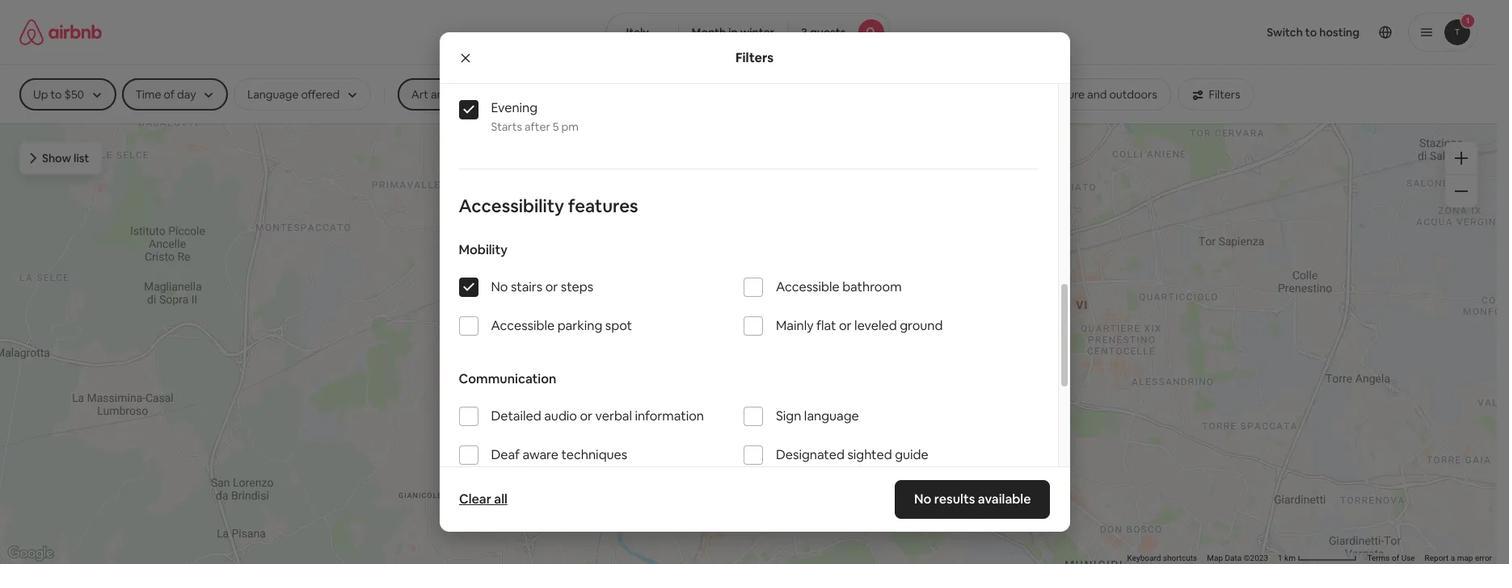 Task type: describe. For each thing, give the bounding box(es) containing it.
terms of use link
[[1367, 555, 1415, 563]]

designated sighted guide
[[776, 447, 928, 464]]

accessible for accessible bathroom
[[776, 279, 839, 296]]

month
[[692, 25, 726, 40]]

highlights
[[700, 406, 758, 421]]

explore
[[619, 406, 662, 421]]

after
[[525, 120, 550, 134]]

steps
[[561, 279, 593, 296]]

report
[[1425, 555, 1449, 563]]

use
[[1401, 555, 1415, 563]]

3 guests button
[[787, 13, 891, 52]]

show list button
[[19, 142, 102, 175]]

in
[[728, 25, 738, 40]]

leveled
[[854, 318, 897, 335]]

Sightseeing button
[[861, 78, 949, 111]]

list
[[74, 151, 89, 166]]

5
[[553, 120, 559, 134]]

mainly
[[776, 318, 814, 335]]

keyboard shortcuts
[[1127, 555, 1197, 563]]

map
[[1457, 555, 1473, 563]]

accessible for accessible parking spot
[[491, 318, 555, 335]]

by
[[761, 406, 775, 421]]

keyboard
[[1127, 555, 1161, 563]]

italy button
[[606, 13, 679, 52]]

error
[[1475, 555, 1492, 563]]

priv
[[835, 406, 856, 421]]

1
[[1278, 555, 1282, 563]]

terms of use
[[1367, 555, 1415, 563]]

-
[[828, 406, 832, 421]]

language
[[804, 408, 859, 425]]

no stairs or steps
[[491, 279, 593, 296]]

map
[[1207, 555, 1223, 563]]

Wellness button
[[956, 78, 1029, 111]]

report a map error
[[1425, 555, 1492, 563]]

available
[[978, 491, 1031, 508]]

filters dialog
[[439, 0, 1070, 565]]

sighted
[[847, 447, 892, 464]]

profile element
[[910, 0, 1478, 65]]

deaf
[[491, 447, 520, 464]]

none search field containing italy
[[606, 13, 891, 52]]

zoom out image
[[1455, 185, 1468, 198]]

art and culture
[[411, 87, 489, 102]]

from
[[619, 443, 646, 458]]

features
[[568, 195, 638, 217]]

or for verbal
[[580, 408, 593, 425]]

clear all
[[459, 491, 507, 508]]

Entertainment button
[[510, 78, 612, 111]]

entertainment
[[523, 87, 599, 102]]

pm
[[561, 120, 579, 134]]

1 km button
[[1273, 554, 1362, 565]]

1 km
[[1278, 555, 1298, 563]]

no for no stairs or steps
[[491, 279, 508, 296]]

aware
[[522, 447, 558, 464]]

information
[[635, 408, 704, 425]]

guests
[[810, 25, 846, 40]]

car
[[805, 406, 825, 421]]

and for nature
[[1087, 87, 1107, 102]]

of
[[1392, 555, 1399, 563]]

mobility
[[459, 242, 508, 259]]

golf
[[777, 406, 802, 421]]

no for no results available
[[914, 491, 931, 508]]

techniques
[[561, 447, 627, 464]]

winter
[[740, 25, 774, 40]]

map data ©2023
[[1207, 555, 1268, 563]]

Sports button
[[730, 78, 792, 111]]

ate
[[619, 421, 638, 437]]

Tours button
[[799, 78, 855, 111]]

art
[[411, 87, 428, 102]]

no results available
[[914, 491, 1031, 508]]

or for steps
[[545, 279, 558, 296]]

explore rome highlights by golf car - priv ate tour from $43
[[619, 406, 856, 458]]



Task type: locate. For each thing, give the bounding box(es) containing it.
clear
[[459, 491, 491, 508]]

no left the stairs
[[491, 279, 508, 296]]

close image
[[625, 215, 634, 224]]

1 vertical spatial accessible
[[491, 318, 555, 335]]

and inside "art and culture" button
[[431, 87, 450, 102]]

rome
[[665, 406, 698, 421]]

and
[[431, 87, 450, 102], [1087, 87, 1107, 102]]

accessible
[[776, 279, 839, 296], [491, 318, 555, 335]]

accessible down the stairs
[[491, 318, 555, 335]]

and right the art
[[431, 87, 450, 102]]

data
[[1225, 555, 1242, 563]]

zoom in image
[[1455, 152, 1468, 165]]

deaf aware techniques
[[491, 447, 627, 464]]

2 vertical spatial or
[[580, 408, 593, 425]]

or
[[545, 279, 558, 296], [839, 318, 852, 335], [580, 408, 593, 425]]

or for leveled
[[839, 318, 852, 335]]

outdoors
[[1109, 87, 1157, 102]]

communication
[[459, 371, 556, 388]]

0 horizontal spatial or
[[545, 279, 558, 296]]

0 horizontal spatial no
[[491, 279, 508, 296]]

or right audio
[[580, 408, 593, 425]]

0 horizontal spatial and
[[431, 87, 450, 102]]

google map
showing 24 experiences. including 2 saved experiences. region
[[0, 123, 1497, 565]]

Food and drink button
[[619, 78, 724, 111]]

$43
[[648, 443, 668, 458]]

flat
[[816, 318, 836, 335]]

italy
[[626, 25, 649, 40]]

audio
[[544, 408, 577, 425]]

results
[[934, 491, 975, 508]]

evening starts after 5 pm
[[491, 99, 579, 134]]

culture
[[453, 87, 489, 102]]

Art and culture button
[[397, 78, 503, 111]]

no inside the 'no results available' 'link'
[[914, 491, 931, 508]]

or right the stairs
[[545, 279, 558, 296]]

evening
[[491, 99, 538, 116]]

1 horizontal spatial or
[[580, 408, 593, 425]]

tour
[[640, 421, 666, 437]]

clear all button
[[451, 484, 515, 516]]

accessible bathroom
[[776, 279, 902, 296]]

0 vertical spatial or
[[545, 279, 558, 296]]

stairs
[[511, 279, 543, 296]]

no results available link
[[895, 481, 1050, 520]]

0 vertical spatial no
[[491, 279, 508, 296]]

3
[[801, 25, 807, 40]]

sign
[[776, 408, 801, 425]]

mainly flat or leveled ground
[[776, 318, 943, 335]]

0 horizontal spatial accessible
[[491, 318, 555, 335]]

and inside nature and outdoors button
[[1087, 87, 1107, 102]]

accessibility
[[459, 195, 564, 217]]

1 and from the left
[[431, 87, 450, 102]]

accessibility features
[[459, 195, 638, 217]]

ground
[[900, 318, 943, 335]]

month in winter
[[692, 25, 774, 40]]

explore rome highlights by golf car - private tour group
[[606, 196, 870, 471]]

verbal
[[595, 408, 632, 425]]

detailed audio or verbal information
[[491, 408, 704, 425]]

nature and outdoors
[[1049, 87, 1157, 102]]

designated
[[776, 447, 845, 464]]

shortcuts
[[1163, 555, 1197, 563]]

Nature and outdoors button
[[1036, 78, 1171, 111]]

©2023
[[1244, 555, 1268, 563]]

1 horizontal spatial no
[[914, 491, 931, 508]]

1 horizontal spatial and
[[1087, 87, 1107, 102]]

1 vertical spatial no
[[914, 491, 931, 508]]

and right nature
[[1087, 87, 1107, 102]]

terms
[[1367, 555, 1390, 563]]

starts
[[491, 120, 522, 134]]

report a map error link
[[1425, 555, 1492, 563]]

no left the results
[[914, 491, 931, 508]]

guide
[[895, 447, 928, 464]]

km
[[1284, 555, 1296, 563]]

keyboard shortcuts button
[[1127, 554, 1197, 565]]

a
[[1451, 555, 1455, 563]]

accessible parking spot
[[491, 318, 632, 335]]

show list
[[42, 151, 89, 166]]

google image
[[4, 544, 57, 565]]

accessible up mainly
[[776, 279, 839, 296]]

spot
[[605, 318, 632, 335]]

3 guests
[[801, 25, 846, 40]]

show
[[42, 151, 71, 166]]

parking
[[557, 318, 602, 335]]

0 vertical spatial accessible
[[776, 279, 839, 296]]

filters
[[735, 49, 774, 66]]

sign language
[[776, 408, 859, 425]]

no
[[491, 279, 508, 296], [914, 491, 931, 508]]

None search field
[[606, 13, 891, 52]]

nature
[[1049, 87, 1085, 102]]

detailed
[[491, 408, 541, 425]]

or right flat at the right
[[839, 318, 852, 335]]

1 vertical spatial or
[[839, 318, 852, 335]]

2 horizontal spatial or
[[839, 318, 852, 335]]

1 horizontal spatial accessible
[[776, 279, 839, 296]]

and for art
[[431, 87, 450, 102]]

all
[[494, 491, 507, 508]]

bathroom
[[842, 279, 902, 296]]

month in winter button
[[678, 13, 788, 52]]

2 and from the left
[[1087, 87, 1107, 102]]



Task type: vqa. For each thing, say whether or not it's contained in the screenshot.
the topmost Reviews
no



